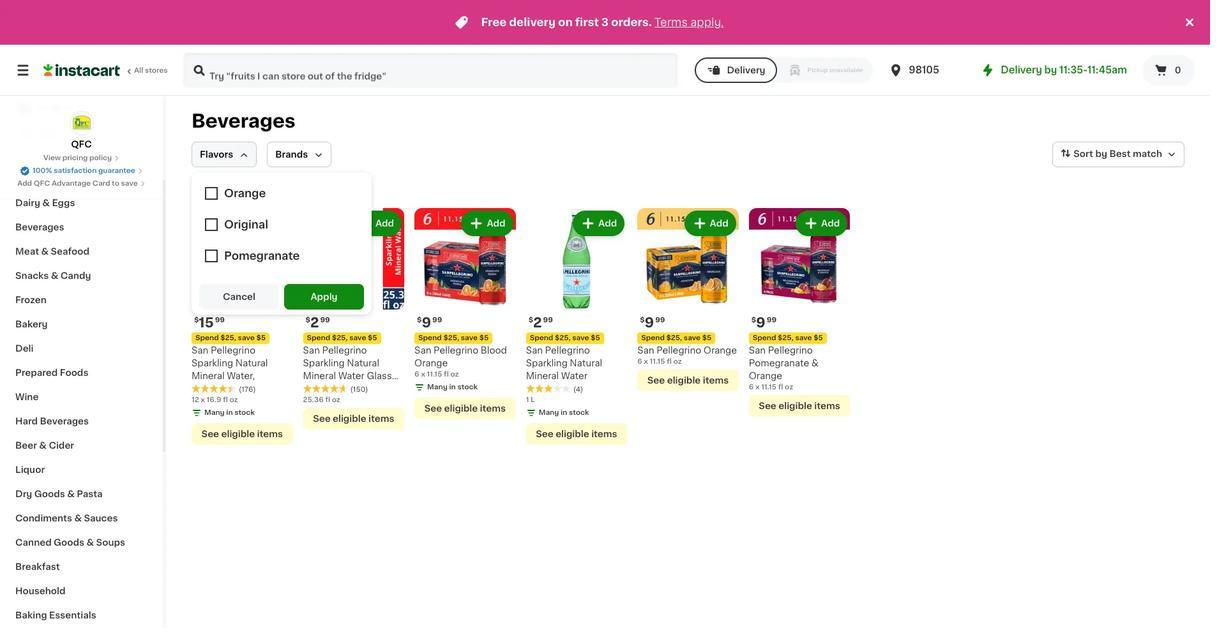 Task type: vqa. For each thing, say whether or not it's contained in the screenshot.
Auto-Order
no



Task type: locate. For each thing, give the bounding box(es) containing it.
many for 15
[[204, 409, 225, 416]]

$25, up san pellegrino orange 6 x 11.15 fl oz
[[666, 334, 682, 341]]

1 product group from the left
[[192, 208, 293, 445]]

$5 for san pellegrino pomegranate & orange
[[814, 334, 823, 341]]

foods
[[60, 368, 88, 377]]

3 99 from the left
[[655, 316, 665, 324]]

2 $ 9 99 from the left
[[640, 316, 665, 329]]

dairy & eggs link
[[8, 191, 155, 215]]

san inside san pellegrino sparkling natural mineral water glass bottle
[[303, 346, 320, 355]]

99 right 15
[[215, 316, 225, 324]]

save for san pellegrino sparkling natural mineral water,
[[238, 334, 255, 341]]

6 pellegrino from the left
[[768, 346, 813, 355]]

beverages down dairy & eggs
[[15, 223, 64, 232]]

sparkling inside san pellegrino sparkling natural mineral water
[[526, 359, 568, 368]]

water inside san pellegrino sparkling natural mineral water
[[561, 371, 588, 380]]

san pellegrino blood orange 6 x 11.15 fl oz
[[415, 346, 507, 378]]

qfc link
[[69, 111, 94, 151]]

wine link
[[8, 385, 155, 409]]

2 vertical spatial 6
[[749, 384, 754, 391]]

in down 12 x 16.9 fl oz
[[226, 409, 233, 416]]

2 $25, from the left
[[443, 334, 459, 341]]

spend for san pellegrino sparkling natural mineral water,
[[195, 334, 219, 341]]

0 vertical spatial 6
[[638, 358, 642, 365]]

beverages up cider
[[40, 417, 89, 426]]

free delivery on first 3 orders. terms apply.
[[481, 17, 724, 27]]

2 san from the left
[[415, 346, 431, 355]]

2 horizontal spatial 6
[[749, 384, 754, 391]]

see eligible items down san pellegrino pomegranate & orange 6 x 11.15 fl oz
[[759, 401, 840, 410]]

lists
[[36, 129, 58, 138]]

san inside "san pellegrino sparkling natural mineral water,"
[[192, 346, 208, 355]]

2 horizontal spatial natural
[[570, 359, 602, 368]]

cider
[[49, 441, 74, 450]]

pellegrino for san pellegrino sparkling natural mineral water,
[[211, 346, 256, 355]]

sparkling up bottle
[[303, 359, 345, 368]]

spend $25, save $5 up san pellegrino blood orange 6 x 11.15 fl oz
[[418, 334, 489, 341]]

$ for san pellegrino orange
[[640, 316, 645, 324]]

99 up san pellegrino blood orange 6 x 11.15 fl oz
[[432, 316, 442, 324]]

see eligible items button for san pellegrino blood orange
[[415, 398, 516, 419]]

sparkling up water,
[[192, 359, 233, 368]]

0 horizontal spatial stock
[[235, 409, 255, 416]]

1 $ 9 99 from the left
[[417, 316, 442, 329]]

see eligible items button down (4)
[[526, 423, 627, 445]]

4 spend from the left
[[307, 334, 330, 341]]

sauces
[[84, 514, 118, 523]]

many in stock down (4)
[[539, 409, 589, 416]]

None search field
[[183, 52, 679, 88]]

$5 up blood
[[479, 334, 489, 341]]

recipes link
[[8, 95, 155, 121]]

spend down 15
[[195, 334, 219, 341]]

$ up san pellegrino orange 6 x 11.15 fl oz
[[640, 316, 645, 324]]

$ 2 99 for san pellegrino sparkling natural mineral water
[[529, 316, 553, 329]]

san inside san pellegrino blood orange 6 x 11.15 fl oz
[[415, 346, 431, 355]]

save up san pellegrino sparkling natural mineral water glass bottle
[[349, 334, 366, 341]]

& right pomegranate
[[812, 359, 819, 368]]

4 add button from the left
[[574, 212, 623, 235]]

add button for san pellegrino sparkling natural mineral water
[[574, 212, 623, 235]]

2 $ 2 99 from the left
[[529, 316, 553, 329]]

6 $5 from the left
[[814, 334, 823, 341]]

advantage
[[52, 180, 91, 187]]

& inside san pellegrino pomegranate & orange 6 x 11.15 fl oz
[[812, 359, 819, 368]]

delivery inside delivery button
[[727, 66, 765, 75]]

many down san pellegrino blood orange 6 x 11.15 fl oz
[[427, 384, 448, 391]]

many down 12 x 16.9 fl oz
[[204, 409, 225, 416]]

stock
[[458, 384, 478, 391], [235, 409, 255, 416], [569, 409, 589, 416]]

natural inside san pellegrino sparkling natural mineral water glass bottle
[[347, 359, 379, 368]]

0 horizontal spatial many in stock
[[204, 409, 255, 416]]

1 spend from the left
[[195, 334, 219, 341]]

2 add button from the left
[[351, 212, 400, 235]]

1 $ from the left
[[194, 316, 199, 324]]

mineral inside san pellegrino sparkling natural mineral water glass bottle
[[303, 371, 336, 380]]

1 vertical spatial 6
[[415, 371, 419, 378]]

product group
[[192, 208, 293, 445], [303, 208, 404, 430], [415, 208, 516, 419], [526, 208, 627, 445], [638, 208, 739, 391], [749, 208, 850, 417]]

6 $25, from the left
[[778, 334, 794, 341]]

11.15 inside san pellegrino orange 6 x 11.15 fl oz
[[650, 358, 665, 365]]

$ up pomegranate
[[752, 316, 756, 324]]

2 9 from the left
[[645, 316, 654, 329]]

hard beverages
[[15, 417, 89, 426]]

goods inside dry goods & pasta link
[[34, 490, 65, 499]]

by inside "field"
[[1096, 150, 1107, 159]]

$5 up "san pellegrino sparkling natural mineral water,"
[[256, 334, 266, 341]]

5 99 from the left
[[543, 316, 553, 324]]

stock down (4)
[[569, 409, 589, 416]]

spend $25, save $5 up san pellegrino sparkling natural mineral water glass bottle
[[307, 334, 377, 341]]

beverages link
[[8, 215, 155, 239]]

5 add button from the left
[[686, 212, 735, 235]]

beverages up flavors dropdown button
[[192, 112, 296, 130]]

spend up san pellegrino blood orange 6 x 11.15 fl oz
[[418, 334, 442, 341]]

0 horizontal spatial 9
[[422, 316, 431, 329]]

2 vertical spatial 11.15
[[761, 384, 777, 391]]

1 horizontal spatial water
[[561, 371, 588, 380]]

eligible down san pellegrino blood orange 6 x 11.15 fl oz
[[444, 404, 478, 413]]

5 $ from the left
[[529, 316, 533, 324]]

6 spend from the left
[[753, 334, 776, 341]]

0 horizontal spatial delivery
[[727, 66, 765, 75]]

natural inside san pellegrino sparkling natural mineral water
[[570, 359, 602, 368]]

see eligible items for san pellegrino blood orange
[[424, 404, 506, 413]]

mineral for san pellegrino sparkling natural mineral water,
[[192, 371, 225, 380]]

1 natural from the left
[[235, 359, 268, 368]]

5 $5 from the left
[[591, 334, 600, 341]]

3 spend from the left
[[641, 334, 665, 341]]

san inside san pellegrino sparkling natural mineral water
[[526, 346, 543, 355]]

0 horizontal spatial $ 9 99
[[417, 316, 442, 329]]

1 sparkling from the left
[[192, 359, 233, 368]]

2 sparkling from the left
[[303, 359, 345, 368]]

pellegrino inside "san pellegrino sparkling natural mineral water,"
[[211, 346, 256, 355]]

save up "san pellegrino sparkling natural mineral water,"
[[238, 334, 255, 341]]

$5 up glass
[[368, 334, 377, 341]]

x inside san pellegrino blood orange 6 x 11.15 fl oz
[[421, 371, 425, 378]]

2 for san pellegrino sparkling natural mineral water
[[533, 316, 542, 329]]

eligible down (150)
[[333, 414, 366, 423]]

2 down 'apply'
[[310, 316, 319, 329]]

0 horizontal spatial mineral
[[192, 371, 225, 380]]

see eligible items button for san pellegrino sparkling natural mineral water
[[526, 423, 627, 445]]

stock down (176)
[[235, 409, 255, 416]]

$25, up san pellegrino blood orange 6 x 11.15 fl oz
[[443, 334, 459, 341]]

eligible down (4)
[[556, 430, 589, 438]]

qfc inside qfc link
[[71, 140, 92, 149]]

sparkling
[[192, 359, 233, 368], [303, 359, 345, 368], [526, 359, 568, 368]]

0 horizontal spatial orange
[[415, 359, 448, 368]]

see eligible items button for san pellegrino pomegranate & orange
[[749, 395, 850, 417]]

sparkling for san pellegrino sparkling natural mineral water,
[[192, 359, 233, 368]]

add button
[[240, 212, 289, 235], [351, 212, 400, 235], [463, 212, 512, 235], [574, 212, 623, 235], [686, 212, 735, 235], [797, 212, 846, 235]]

match
[[1133, 150, 1162, 159]]

see eligible items button for san pellegrino sparkling natural mineral water,
[[192, 423, 293, 445]]

natural up water,
[[235, 359, 268, 368]]

1 vertical spatial goods
[[54, 538, 84, 547]]

6 product group from the left
[[749, 208, 850, 417]]

eligible down san pellegrino orange 6 x 11.15 fl oz
[[667, 376, 701, 385]]

free
[[481, 17, 507, 27]]

2 vertical spatial orange
[[749, 371, 782, 380]]

99 for san pellegrino sparkling natural mineral water,
[[215, 316, 225, 324]]

0 vertical spatial beverages
[[192, 112, 296, 130]]

99 inside $ 15 99
[[215, 316, 225, 324]]

prepared foods link
[[8, 361, 155, 385]]

x inside san pellegrino pomegranate & orange 6 x 11.15 fl oz
[[755, 384, 760, 391]]

$
[[194, 316, 199, 324], [417, 316, 422, 324], [640, 316, 645, 324], [306, 316, 310, 324], [529, 316, 533, 324], [752, 316, 756, 324]]

2 horizontal spatial stock
[[569, 409, 589, 416]]

1 horizontal spatial natural
[[347, 359, 379, 368]]

0 horizontal spatial natural
[[235, 359, 268, 368]]

items for san pellegrino blood orange
[[480, 404, 506, 413]]

sort by
[[1074, 150, 1107, 159]]

2 horizontal spatial sparkling
[[526, 359, 568, 368]]

3 $ 9 99 from the left
[[752, 316, 777, 329]]

goods
[[34, 490, 65, 499], [54, 538, 84, 547]]

0 horizontal spatial in
[[226, 409, 233, 416]]

natural up (4)
[[570, 359, 602, 368]]

pellegrino inside san pellegrino orange 6 x 11.15 fl oz
[[657, 346, 701, 355]]

3 $25, from the left
[[666, 334, 682, 341]]

sparkling up 'l'
[[526, 359, 568, 368]]

$ 2 99 up san pellegrino sparkling natural mineral water
[[529, 316, 553, 329]]

9 up pomegranate
[[756, 316, 766, 329]]

1 horizontal spatial orange
[[704, 346, 737, 355]]

2 horizontal spatial orange
[[749, 371, 782, 380]]

1 pellegrino from the left
[[211, 346, 256, 355]]

6 add button from the left
[[797, 212, 846, 235]]

apply button
[[284, 284, 364, 310]]

dry
[[15, 490, 32, 499]]

eligible down san pellegrino pomegranate & orange 6 x 11.15 fl oz
[[779, 401, 812, 410]]

pellegrino inside san pellegrino pomegranate & orange 6 x 11.15 fl oz
[[768, 346, 813, 355]]

add button for san pellegrino orange
[[686, 212, 735, 235]]

2 $5 from the left
[[479, 334, 489, 341]]

6 san from the left
[[749, 346, 766, 355]]

fl inside san pellegrino orange 6 x 11.15 fl oz
[[667, 358, 672, 365]]

5 product group from the left
[[638, 208, 739, 391]]

5 pellegrino from the left
[[545, 346, 590, 355]]

by right sort
[[1096, 150, 1107, 159]]

$ 9 99 up san pellegrino blood orange 6 x 11.15 fl oz
[[417, 316, 442, 329]]

$ for san pellegrino sparkling natural mineral water,
[[194, 316, 199, 324]]

qfc inside add qfc advantage card to save link
[[34, 180, 50, 187]]

spend up san pellegrino orange 6 x 11.15 fl oz
[[641, 334, 665, 341]]

candy
[[61, 271, 91, 280]]

3 $ from the left
[[640, 316, 645, 324]]

see eligible items button down (150)
[[303, 408, 404, 430]]

$ up "san pellegrino sparkling natural mineral water,"
[[194, 316, 199, 324]]

$ 9 99 for san pellegrino orange
[[640, 316, 665, 329]]

$ for san pellegrino sparkling natural mineral water
[[529, 316, 533, 324]]

beer & cider
[[15, 441, 74, 450]]

by
[[1044, 65, 1057, 75], [1096, 150, 1107, 159]]

see eligible items down san pellegrino blood orange 6 x 11.15 fl oz
[[424, 404, 506, 413]]

natural inside "san pellegrino sparkling natural mineral water,"
[[235, 359, 268, 368]]

all
[[134, 67, 143, 74]]

water up (4)
[[561, 371, 588, 380]]

0 horizontal spatial 2
[[310, 316, 319, 329]]

0 horizontal spatial $ 2 99
[[306, 316, 330, 329]]

sparkling for san pellegrino sparkling natural mineral water glass bottle
[[303, 359, 345, 368]]

goods for dry
[[34, 490, 65, 499]]

$5 for san pellegrino sparkling natural mineral water,
[[256, 334, 266, 341]]

2 2 from the left
[[533, 316, 542, 329]]

many
[[427, 384, 448, 391], [204, 409, 225, 416], [539, 409, 559, 416]]

1 horizontal spatial many in stock
[[427, 384, 478, 391]]

2 pellegrino from the left
[[434, 346, 478, 355]]

2 up san pellegrino sparkling natural mineral water
[[533, 316, 542, 329]]

$ inside $ 15 99
[[194, 316, 199, 324]]

(176)
[[239, 386, 256, 393]]

$ up san pellegrino blood orange 6 x 11.15 fl oz
[[417, 316, 422, 324]]

spend up pomegranate
[[753, 334, 776, 341]]

save up san pellegrino blood orange 6 x 11.15 fl oz
[[461, 334, 478, 341]]

mineral up 'l'
[[526, 371, 559, 380]]

many down san pellegrino sparkling natural mineral water
[[539, 409, 559, 416]]

2 mineral from the left
[[303, 371, 336, 380]]

see eligible items down (150)
[[313, 414, 394, 423]]

2 horizontal spatial $ 9 99
[[752, 316, 777, 329]]

mineral up 16.9
[[192, 371, 225, 380]]

household
[[15, 587, 66, 596]]

99 for san pellegrino sparkling natural mineral water glass bottle
[[320, 316, 330, 324]]

0 horizontal spatial qfc
[[34, 180, 50, 187]]

spend down 'apply'
[[307, 334, 330, 341]]

$25, up pomegranate
[[778, 334, 794, 341]]

2 horizontal spatial 9
[[756, 316, 766, 329]]

3 spend $25, save $5 from the left
[[641, 334, 712, 341]]

5 $25, from the left
[[555, 334, 571, 341]]

6 99 from the left
[[767, 316, 777, 324]]

1 horizontal spatial 2
[[533, 316, 542, 329]]

save up san pellegrino orange 6 x 11.15 fl oz
[[684, 334, 701, 341]]

deli link
[[8, 337, 155, 361]]

water
[[338, 371, 365, 380], [561, 371, 588, 380]]

eligible for san pellegrino orange
[[667, 376, 701, 385]]

san inside san pellegrino pomegranate & orange 6 x 11.15 fl oz
[[749, 346, 766, 355]]

5 spend $25, save $5 from the left
[[530, 334, 600, 341]]

l
[[531, 396, 535, 403]]

1 horizontal spatial stock
[[458, 384, 478, 391]]

spend
[[195, 334, 219, 341], [418, 334, 442, 341], [641, 334, 665, 341], [307, 334, 330, 341], [530, 334, 553, 341], [753, 334, 776, 341]]

3 pellegrino from the left
[[657, 346, 701, 355]]

99 up pomegranate
[[767, 316, 777, 324]]

4 $25, from the left
[[332, 334, 348, 341]]

0 horizontal spatial sparkling
[[192, 359, 233, 368]]

produce link
[[8, 167, 155, 191]]

2 vertical spatial beverages
[[40, 417, 89, 426]]

delivery
[[1001, 65, 1042, 75], [727, 66, 765, 75]]

99
[[215, 316, 225, 324], [432, 316, 442, 324], [655, 316, 665, 324], [320, 316, 330, 324], [543, 316, 553, 324], [767, 316, 777, 324]]

eligible for san pellegrino sparkling natural mineral water
[[556, 430, 589, 438]]

1 horizontal spatial 9
[[645, 316, 654, 329]]

$5 up san pellegrino pomegranate & orange 6 x 11.15 fl oz
[[814, 334, 823, 341]]

5 spend from the left
[[530, 334, 553, 341]]

qfc up view pricing policy link
[[71, 140, 92, 149]]

1 horizontal spatial 6
[[638, 358, 642, 365]]

items for san pellegrino orange
[[703, 376, 729, 385]]

& left 'eggs'
[[42, 199, 50, 208]]

$ 9 99
[[417, 316, 442, 329], [640, 316, 665, 329], [752, 316, 777, 329]]

frozen link
[[8, 288, 155, 312]]

$ 9 99 up pomegranate
[[752, 316, 777, 329]]

beverages inside hard beverages "link"
[[40, 417, 89, 426]]

9 for san pellegrino orange
[[645, 316, 654, 329]]

1 2 from the left
[[310, 316, 319, 329]]

2 water from the left
[[561, 371, 588, 380]]

see eligible items down 12 x 16.9 fl oz
[[202, 430, 283, 438]]

1 horizontal spatial sparkling
[[303, 359, 345, 368]]

4 pellegrino from the left
[[322, 346, 367, 355]]

see eligible items for san pellegrino pomegranate & orange
[[759, 401, 840, 410]]

1 horizontal spatial 11.15
[[650, 358, 665, 365]]

fl inside san pellegrino pomegranate & orange 6 x 11.15 fl oz
[[778, 384, 783, 391]]

3
[[601, 17, 609, 27]]

0 horizontal spatial water
[[338, 371, 365, 380]]

16.9
[[207, 396, 221, 403]]

see eligible items button
[[638, 369, 739, 391], [749, 395, 850, 417], [415, 398, 516, 419], [303, 408, 404, 430], [192, 423, 293, 445], [526, 423, 627, 445]]

see eligible items
[[647, 376, 729, 385], [759, 401, 840, 410], [424, 404, 506, 413], [313, 414, 394, 423], [202, 430, 283, 438], [536, 430, 617, 438]]

see eligible items button down san pellegrino orange 6 x 11.15 fl oz
[[638, 369, 739, 391]]

9 up san pellegrino blood orange 6 x 11.15 fl oz
[[422, 316, 431, 329]]

eligible for san pellegrino sparkling natural mineral water glass bottle
[[333, 414, 366, 423]]

1 vertical spatial 11.15
[[427, 371, 442, 378]]

1 spend $25, save $5 from the left
[[195, 334, 266, 341]]

& left "sauces"
[[74, 514, 82, 523]]

meat
[[15, 247, 39, 256]]

★★★★★
[[192, 384, 236, 393], [192, 384, 236, 393], [303, 384, 348, 393], [303, 384, 348, 393], [526, 384, 571, 393], [526, 384, 571, 393]]

0 vertical spatial orange
[[704, 346, 737, 355]]

1 vertical spatial by
[[1096, 150, 1107, 159]]

see for san pellegrino blood orange
[[424, 404, 442, 413]]

water up (150)
[[338, 371, 365, 380]]

1 add button from the left
[[240, 212, 289, 235]]

dry goods & pasta
[[15, 490, 103, 499]]

1 horizontal spatial qfc
[[71, 140, 92, 149]]

save for san pellegrino sparkling natural mineral water glass bottle
[[349, 334, 366, 341]]

see eligible items down san pellegrino orange 6 x 11.15 fl oz
[[647, 376, 729, 385]]

1 water from the left
[[338, 371, 365, 380]]

1 mineral from the left
[[192, 371, 225, 380]]

$25, up san pellegrino sparkling natural mineral water glass bottle
[[332, 334, 348, 341]]

see eligible items down (4)
[[536, 430, 617, 438]]

terms apply. link
[[655, 17, 724, 27]]

san for san pellegrino sparkling natural mineral water glass bottle
[[303, 346, 320, 355]]

in down san pellegrino sparkling natural mineral water
[[561, 409, 567, 416]]

3 add button from the left
[[463, 212, 512, 235]]

add for san pellegrino sparkling natural mineral water,
[[264, 219, 283, 228]]

water inside san pellegrino sparkling natural mineral water glass bottle
[[338, 371, 365, 380]]

6 inside san pellegrino pomegranate & orange 6 x 11.15 fl oz
[[749, 384, 754, 391]]

1 horizontal spatial by
[[1096, 150, 1107, 159]]

save for san pellegrino sparkling natural mineral water
[[572, 334, 589, 341]]

goods down condiments & sauces
[[54, 538, 84, 547]]

essentials
[[49, 611, 96, 620]]

see for san pellegrino orange
[[647, 376, 665, 385]]

2 horizontal spatial in
[[561, 409, 567, 416]]

11.15
[[650, 358, 665, 365], [427, 371, 442, 378], [761, 384, 777, 391]]

qfc
[[71, 140, 92, 149], [34, 180, 50, 187]]

san inside san pellegrino orange 6 x 11.15 fl oz
[[638, 346, 654, 355]]

baking
[[15, 611, 47, 620]]

2 horizontal spatial many in stock
[[539, 409, 589, 416]]

1 vertical spatial orange
[[415, 359, 448, 368]]

oz inside san pellegrino blood orange 6 x 11.15 fl oz
[[451, 371, 459, 378]]

spend $25, save $5 for san pellegrino sparkling natural mineral water,
[[195, 334, 266, 341]]

25.36
[[303, 396, 324, 403]]

pellegrino for san pellegrino blood orange 6 x 11.15 fl oz
[[434, 346, 478, 355]]

2 horizontal spatial many
[[539, 409, 559, 416]]

pellegrino inside san pellegrino blood orange 6 x 11.15 fl oz
[[434, 346, 478, 355]]

oz
[[673, 358, 682, 365], [451, 371, 459, 378], [785, 384, 793, 391], [230, 396, 238, 403], [332, 396, 340, 403]]

oz inside san pellegrino pomegranate & orange 6 x 11.15 fl oz
[[785, 384, 793, 391]]

natural up glass
[[347, 359, 379, 368]]

4 san from the left
[[303, 346, 320, 355]]

6 spend $25, save $5 from the left
[[753, 334, 823, 341]]

1 san from the left
[[192, 346, 208, 355]]

6 $ from the left
[[752, 316, 756, 324]]

delivery inside the delivery by 11:35-11:45am link
[[1001, 65, 1042, 75]]

see eligible items button down san pellegrino pomegranate & orange 6 x 11.15 fl oz
[[749, 395, 850, 417]]

dry goods & pasta link
[[8, 482, 155, 506]]

1 $ 2 99 from the left
[[306, 316, 330, 329]]

spend $25, save $5 up pomegranate
[[753, 334, 823, 341]]

1 horizontal spatial $ 2 99
[[529, 316, 553, 329]]

spend $25, save $5
[[195, 334, 266, 341], [418, 334, 489, 341], [641, 334, 712, 341], [307, 334, 377, 341], [530, 334, 600, 341], [753, 334, 823, 341]]

0 vertical spatial goods
[[34, 490, 65, 499]]

3 mineral from the left
[[526, 371, 559, 380]]

4 spend $25, save $5 from the left
[[307, 334, 377, 341]]

3 natural from the left
[[570, 359, 602, 368]]

in for 2
[[561, 409, 567, 416]]

see eligible items for san pellegrino sparkling natural mineral water,
[[202, 430, 283, 438]]

spend for san pellegrino orange
[[641, 334, 665, 341]]

save up pomegranate
[[795, 334, 812, 341]]

items for san pellegrino sparkling natural mineral water,
[[257, 430, 283, 438]]

satisfaction
[[54, 167, 97, 174]]

add button for san pellegrino pomegranate & orange
[[797, 212, 846, 235]]

qfc down 100% on the top left of the page
[[34, 180, 50, 187]]

mineral inside san pellegrino sparkling natural mineral water
[[526, 371, 559, 380]]

$ down apply button
[[306, 316, 310, 324]]

condiments & sauces link
[[8, 506, 155, 531]]

water,
[[227, 371, 255, 380]]

2 horizontal spatial mineral
[[526, 371, 559, 380]]

& left the 'pasta'
[[67, 490, 75, 499]]

11:45am
[[1088, 65, 1127, 75]]

3 san from the left
[[638, 346, 654, 355]]

$ up san pellegrino sparkling natural mineral water
[[529, 316, 533, 324]]

mineral inside "san pellegrino sparkling natural mineral water,"
[[192, 371, 225, 380]]

see eligible items button down 12 x 16.9 fl oz
[[192, 423, 293, 445]]

$25, for san pellegrino sparkling natural mineral water glass bottle
[[332, 334, 348, 341]]

save for san pellegrino pomegranate & orange
[[795, 334, 812, 341]]

by left 11:35-
[[1044, 65, 1057, 75]]

11.15 inside san pellegrino pomegranate & orange 6 x 11.15 fl oz
[[761, 384, 777, 391]]

meat & seafood
[[15, 247, 89, 256]]

4 $5 from the left
[[368, 334, 377, 341]]

1 $5 from the left
[[256, 334, 266, 341]]

2 spend from the left
[[418, 334, 442, 341]]

deli
[[15, 344, 34, 353]]

99 up san pellegrino orange 6 x 11.15 fl oz
[[655, 316, 665, 324]]

mineral up bottle
[[303, 371, 336, 380]]

$5 up san pellegrino orange 6 x 11.15 fl oz
[[702, 334, 712, 341]]

$ 9 99 up san pellegrino orange 6 x 11.15 fl oz
[[640, 316, 665, 329]]

goods inside "canned goods & soups" link
[[54, 538, 84, 547]]

0 horizontal spatial 11.15
[[427, 371, 442, 378]]

policy
[[89, 155, 112, 162]]

$5 for san pellegrino sparkling natural mineral water glass bottle
[[368, 334, 377, 341]]

99 up san pellegrino sparkling natural mineral water
[[543, 316, 553, 324]]

sparkling for san pellegrino sparkling natural mineral water
[[526, 359, 568, 368]]

spend $25, save $5 up san pellegrino sparkling natural mineral water
[[530, 334, 600, 341]]

0 horizontal spatial by
[[1044, 65, 1057, 75]]

1 vertical spatial qfc
[[34, 180, 50, 187]]

1 horizontal spatial delivery
[[1001, 65, 1042, 75]]

2 99 from the left
[[432, 316, 442, 324]]

2 natural from the left
[[347, 359, 379, 368]]

99 down apply button
[[320, 316, 330, 324]]

service type group
[[695, 57, 873, 83]]

canned
[[15, 538, 52, 547]]

snacks
[[15, 271, 49, 280]]

sparkling inside "san pellegrino sparkling natural mineral water,"
[[192, 359, 233, 368]]

5 san from the left
[[526, 346, 543, 355]]

add button for san pellegrino sparkling natural mineral water,
[[240, 212, 289, 235]]

dairy
[[15, 199, 40, 208]]

pellegrino inside san pellegrino sparkling natural mineral water glass bottle
[[322, 346, 367, 355]]

$5 up san pellegrino sparkling natural mineral water
[[591, 334, 600, 341]]

sparkling inside san pellegrino sparkling natural mineral water glass bottle
[[303, 359, 345, 368]]

0 vertical spatial by
[[1044, 65, 1057, 75]]

natural for san pellegrino sparkling natural mineral water glass bottle
[[347, 359, 379, 368]]

$ 2 99
[[306, 316, 330, 329], [529, 316, 553, 329]]

3 9 from the left
[[756, 316, 766, 329]]

0 horizontal spatial 6
[[415, 371, 419, 378]]

1 9 from the left
[[422, 316, 431, 329]]

3 sparkling from the left
[[526, 359, 568, 368]]

spend $25, save $5 for san pellegrino pomegranate & orange
[[753, 334, 823, 341]]

goods for canned
[[54, 538, 84, 547]]

by for delivery
[[1044, 65, 1057, 75]]

save up san pellegrino sparkling natural mineral water
[[572, 334, 589, 341]]

1 99 from the left
[[215, 316, 225, 324]]

pasta
[[77, 490, 103, 499]]

0 vertical spatial qfc
[[71, 140, 92, 149]]

see eligible items button down san pellegrino blood orange 6 x 11.15 fl oz
[[415, 398, 516, 419]]

4 99 from the left
[[320, 316, 330, 324]]

see eligible items for san pellegrino orange
[[647, 376, 729, 385]]

2 $ from the left
[[417, 316, 422, 324]]

4 $ from the left
[[306, 316, 310, 324]]

pellegrino inside san pellegrino sparkling natural mineral water
[[545, 346, 590, 355]]

1 $25, from the left
[[221, 334, 236, 341]]

9 up san pellegrino orange 6 x 11.15 fl oz
[[645, 316, 654, 329]]

spend $25, save $5 up "san pellegrino sparkling natural mineral water,"
[[195, 334, 266, 341]]

0 horizontal spatial many
[[204, 409, 225, 416]]

1 horizontal spatial mineral
[[303, 371, 336, 380]]

2 horizontal spatial 11.15
[[761, 384, 777, 391]]

natural for san pellegrino sparkling natural mineral water,
[[235, 359, 268, 368]]

fl
[[667, 358, 672, 365], [444, 371, 449, 378], [778, 384, 783, 391], [223, 396, 228, 403], [325, 396, 330, 403]]

2 spend $25, save $5 from the left
[[418, 334, 489, 341]]

san pellegrino orange 6 x 11.15 fl oz
[[638, 346, 737, 365]]

$25, up san pellegrino sparkling natural mineral water
[[555, 334, 571, 341]]

instacart logo image
[[43, 63, 120, 78]]

see eligible items button for san pellegrino orange
[[638, 369, 739, 391]]

save for san pellegrino blood orange
[[461, 334, 478, 341]]

1 horizontal spatial $ 9 99
[[640, 316, 665, 329]]

many in stock for 2
[[539, 409, 589, 416]]

see
[[647, 376, 665, 385], [759, 401, 776, 410], [424, 404, 442, 413], [313, 414, 331, 423], [202, 430, 219, 438], [536, 430, 554, 438]]

3 $5 from the left
[[702, 334, 712, 341]]

pellegrino for san pellegrino sparkling natural mineral water
[[545, 346, 590, 355]]

add for san pellegrino orange
[[710, 219, 729, 228]]

0 vertical spatial 11.15
[[650, 358, 665, 365]]



Task type: describe. For each thing, give the bounding box(es) containing it.
breakfast link
[[8, 555, 155, 579]]

mineral for san pellegrino sparkling natural mineral water glass bottle
[[303, 371, 336, 380]]

orange inside san pellegrino orange 6 x 11.15 fl oz
[[704, 346, 737, 355]]

qfc logo image
[[69, 111, 94, 135]]

baking essentials
[[15, 611, 96, 620]]

oz inside san pellegrino orange 6 x 11.15 fl oz
[[673, 358, 682, 365]]

99 for san pellegrino blood orange
[[432, 316, 442, 324]]

all stores link
[[43, 52, 169, 88]]

flavors
[[200, 150, 233, 159]]

1
[[526, 396, 529, 403]]

stock for 2
[[569, 409, 589, 416]]

add for san pellegrino sparkling natural mineral water
[[598, 219, 617, 228]]

prepared foods
[[15, 368, 88, 377]]

san for san pellegrino sparkling natural mineral water,
[[192, 346, 208, 355]]

add button for san pellegrino blood orange
[[463, 212, 512, 235]]

$5 for san pellegrino sparkling natural mineral water
[[591, 334, 600, 341]]

many for 2
[[539, 409, 559, 416]]

$25, for san pellegrino blood orange
[[443, 334, 459, 341]]

99 for san pellegrino pomegranate & orange
[[767, 316, 777, 324]]

items for san pellegrino sparkling natural mineral water glass bottle
[[369, 414, 394, 423]]

1 vertical spatial beverages
[[15, 223, 64, 232]]

(150)
[[350, 386, 368, 393]]

delivery by 11:35-11:45am link
[[981, 63, 1127, 78]]

bottle
[[303, 384, 330, 393]]

product group containing 15
[[192, 208, 293, 445]]

guarantee
[[98, 167, 135, 174]]

& right meat
[[41, 247, 49, 256]]

$25, for san pellegrino sparkling natural mineral water,
[[221, 334, 236, 341]]

eligible for san pellegrino blood orange
[[444, 404, 478, 413]]

add qfc advantage card to save link
[[17, 179, 146, 189]]

see for san pellegrino sparkling natural mineral water,
[[202, 430, 219, 438]]

first
[[575, 17, 599, 27]]

x inside san pellegrino orange 6 x 11.15 fl oz
[[644, 358, 648, 365]]

san for san pellegrino orange 6 x 11.15 fl oz
[[638, 346, 654, 355]]

pellegrino for san pellegrino orange 6 x 11.15 fl oz
[[657, 346, 701, 355]]

in for 15
[[226, 409, 233, 416]]

bakery link
[[8, 312, 155, 337]]

1 horizontal spatial in
[[449, 384, 456, 391]]

$ 15 99
[[194, 316, 225, 329]]

san pellegrino sparkling natural mineral water glass bottle
[[303, 346, 392, 393]]

view pricing policy
[[43, 155, 112, 162]]

pellegrino for san pellegrino pomegranate & orange 6 x 11.15 fl oz
[[768, 346, 813, 355]]

lists link
[[8, 121, 155, 146]]

stores
[[145, 67, 168, 74]]

apply.
[[691, 17, 724, 27]]

limited time offer region
[[0, 0, 1182, 45]]

11.15 inside san pellegrino blood orange 6 x 11.15 fl oz
[[427, 371, 442, 378]]

liquor
[[15, 466, 45, 475]]

delivery for delivery
[[727, 66, 765, 75]]

household link
[[8, 579, 155, 604]]

see eligible items for san pellegrino sparkling natural mineral water
[[536, 430, 617, 438]]

spend for san pellegrino sparkling natural mineral water glass bottle
[[307, 334, 330, 341]]

orange inside san pellegrino blood orange 6 x 11.15 fl oz
[[415, 359, 448, 368]]

save right to
[[121, 180, 138, 187]]

hard beverages link
[[8, 409, 155, 434]]

11:35-
[[1059, 65, 1088, 75]]

spend for san pellegrino sparkling natural mineral water
[[530, 334, 553, 341]]

best match
[[1110, 150, 1162, 159]]

9 for san pellegrino blood orange
[[422, 316, 431, 329]]

stock for 15
[[235, 409, 255, 416]]

to
[[112, 180, 119, 187]]

spend for san pellegrino pomegranate & orange
[[753, 334, 776, 341]]

liquor link
[[8, 458, 155, 482]]

water for san pellegrino sparkling natural mineral water
[[561, 371, 588, 380]]

san for san pellegrino blood orange 6 x 11.15 fl oz
[[415, 346, 431, 355]]

12
[[192, 396, 199, 403]]

Search field
[[184, 54, 677, 87]]

Best match Sort by field
[[1053, 142, 1185, 167]]

card
[[92, 180, 110, 187]]

items for san pellegrino pomegranate & orange
[[814, 401, 840, 410]]

4 product group from the left
[[526, 208, 627, 445]]

delivery
[[509, 17, 556, 27]]

terms
[[655, 17, 688, 27]]

add for san pellegrino pomegranate & orange
[[821, 219, 840, 228]]

98105
[[909, 65, 939, 75]]

bakery
[[15, 320, 48, 329]]

$ for san pellegrino sparkling natural mineral water glass bottle
[[306, 316, 310, 324]]

snacks & candy
[[15, 271, 91, 280]]

view
[[43, 155, 61, 162]]

breakfast
[[15, 563, 60, 572]]

$ 9 99 for san pellegrino pomegranate & orange
[[752, 316, 777, 329]]

many in stock for 15
[[204, 409, 255, 416]]

natural for san pellegrino sparkling natural mineral water
[[570, 359, 602, 368]]

san pellegrino sparkling natural mineral water
[[526, 346, 602, 380]]

$5 for san pellegrino orange
[[702, 334, 712, 341]]

spend $25, save $5 for san pellegrino sparkling natural mineral water glass bottle
[[307, 334, 377, 341]]

$ 9 99 for san pellegrino blood orange
[[417, 316, 442, 329]]

see for san pellegrino sparkling natural mineral water glass bottle
[[313, 414, 331, 423]]

99 for san pellegrino sparkling natural mineral water
[[543, 316, 553, 324]]

1 horizontal spatial many
[[427, 384, 448, 391]]

add for san pellegrino sparkling natural mineral water glass bottle
[[375, 219, 394, 228]]

pricing
[[62, 155, 88, 162]]

apply
[[311, 292, 338, 301]]

san pellegrino pomegranate & orange 6 x 11.15 fl oz
[[749, 346, 819, 391]]

99 for san pellegrino orange
[[655, 316, 665, 324]]

seafood
[[51, 247, 89, 256]]

on
[[558, 17, 573, 27]]

all stores
[[134, 67, 168, 74]]

eligible for san pellegrino pomegranate & orange
[[779, 401, 812, 410]]

cancel button
[[199, 284, 279, 310]]

delivery by 11:35-11:45am
[[1001, 65, 1127, 75]]

fl inside san pellegrino blood orange 6 x 11.15 fl oz
[[444, 371, 449, 378]]

6 inside san pellegrino blood orange 6 x 11.15 fl oz
[[415, 371, 419, 378]]

eggs
[[52, 199, 75, 208]]

eligible for san pellegrino sparkling natural mineral water,
[[221, 430, 255, 438]]

sort
[[1074, 150, 1093, 159]]

condiments
[[15, 514, 72, 523]]

items for san pellegrino sparkling natural mineral water
[[591, 430, 617, 438]]

delivery button
[[695, 57, 777, 83]]

recipes
[[36, 103, 73, 112]]

brands
[[275, 150, 308, 159]]

12 x 16.9 fl oz
[[192, 396, 238, 403]]

see for san pellegrino sparkling natural mineral water
[[536, 430, 554, 438]]

$ for san pellegrino blood orange
[[417, 316, 422, 324]]

glass
[[367, 371, 392, 380]]

canned goods & soups link
[[8, 531, 155, 555]]

15
[[199, 316, 214, 329]]

& left soups
[[87, 538, 94, 547]]

baking essentials link
[[8, 604, 155, 628]]

& right the beer
[[39, 441, 47, 450]]

dairy & eggs
[[15, 199, 75, 208]]

25.36 fl oz
[[303, 396, 340, 403]]

produce
[[15, 174, 54, 183]]

add qfc advantage card to save
[[17, 180, 138, 187]]

3 product group from the left
[[415, 208, 516, 419]]

$25, for san pellegrino sparkling natural mineral water
[[555, 334, 571, 341]]

save for san pellegrino orange
[[684, 334, 701, 341]]

san for san pellegrino sparkling natural mineral water
[[526, 346, 543, 355]]

$25, for san pellegrino orange
[[666, 334, 682, 341]]

pellegrino for san pellegrino sparkling natural mineral water glass bottle
[[322, 346, 367, 355]]

hard
[[15, 417, 38, 426]]

see for san pellegrino pomegranate & orange
[[759, 401, 776, 410]]

view pricing policy link
[[43, 153, 119, 163]]

beer
[[15, 441, 37, 450]]

& left candy
[[51, 271, 58, 280]]

beer & cider link
[[8, 434, 155, 458]]

spend $25, save $5 for san pellegrino sparkling natural mineral water
[[530, 334, 600, 341]]

snacks & candy link
[[8, 264, 155, 288]]

orders.
[[611, 17, 652, 27]]

(4)
[[573, 386, 583, 393]]

water for san pellegrino sparkling natural mineral water glass bottle
[[338, 371, 365, 380]]

condiments & sauces
[[15, 514, 118, 523]]

spend $25, save $5 for san pellegrino orange
[[641, 334, 712, 341]]

$25, for san pellegrino pomegranate & orange
[[778, 334, 794, 341]]

meat & seafood link
[[8, 239, 155, 264]]

$5 for san pellegrino blood orange
[[479, 334, 489, 341]]

flavors button
[[192, 142, 257, 167]]

100% satisfaction guarantee button
[[20, 163, 143, 176]]

brands button
[[267, 142, 332, 167]]

6 inside san pellegrino orange 6 x 11.15 fl oz
[[638, 358, 642, 365]]

cancel
[[223, 292, 255, 301]]

0 button
[[1143, 55, 1195, 86]]

2 product group from the left
[[303, 208, 404, 430]]

$ for san pellegrino pomegranate & orange
[[752, 316, 756, 324]]

orange inside san pellegrino pomegranate & orange 6 x 11.15 fl oz
[[749, 371, 782, 380]]

spend for san pellegrino blood orange
[[418, 334, 442, 341]]

mineral for san pellegrino sparkling natural mineral water
[[526, 371, 559, 380]]

by for sort
[[1096, 150, 1107, 159]]

canned goods & soups
[[15, 538, 125, 547]]



